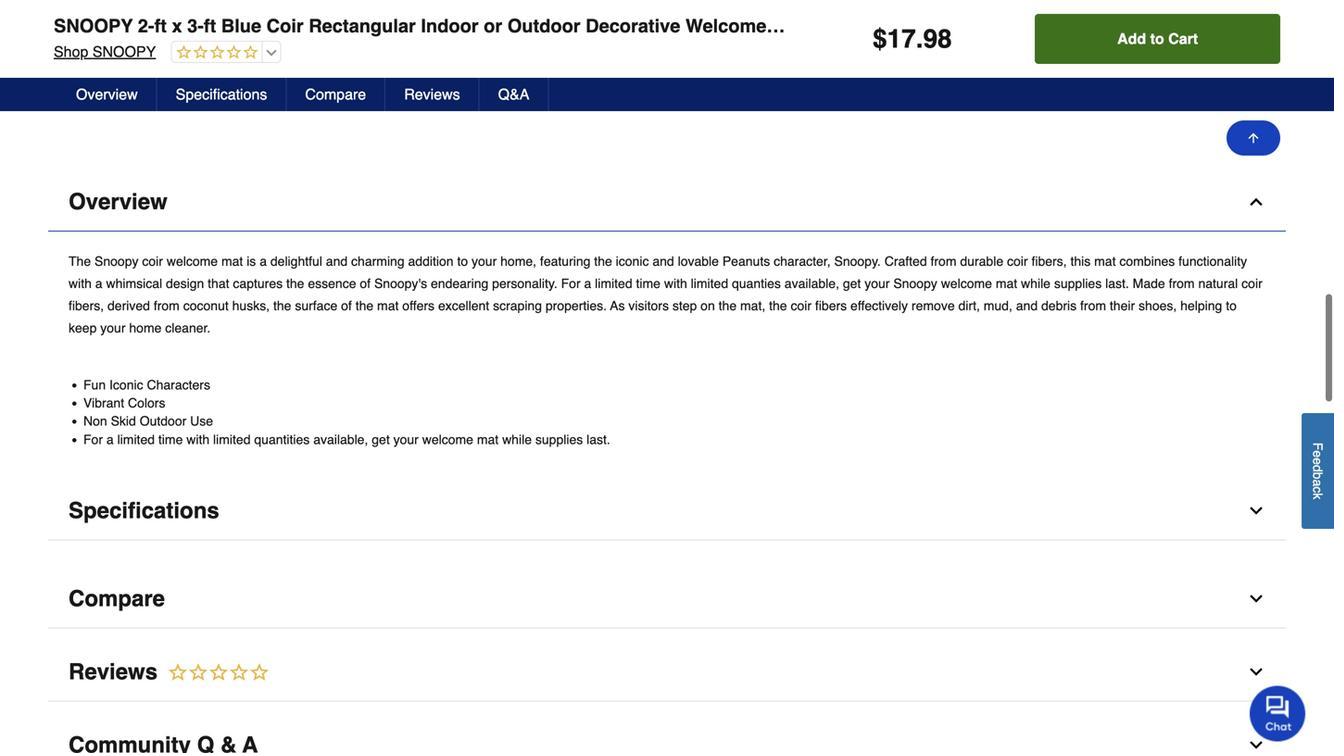 Task type: vqa. For each thing, say whether or not it's contained in the screenshot.
For within the The Snoopy coir welcome mat is a delightful and charming addition to your home, featuring the iconic and lovable Peanuts character, Snoopy. Crafted from durable coir fibers, this mat combines functionality with a whimsical design that captures the essence of Snoopy's endearing personality. For a limited time with limited quanties available, get your Snoopy welcome mat while supplies last.   Made from natural coir fibers, derived from coconut husks, the surface of the mat offers excellent scraping properties. As visitors step on the mat, the coir fibers effectively remove dirt, mud, and debris from their shoes, helping to keep your home cleaner.
yes



Task type: locate. For each thing, give the bounding box(es) containing it.
functionality
[[1179, 253, 1248, 268]]

.98 inside 27 .98
[[324, 82, 338, 95]]

0 horizontal spatial snoopy
[[95, 253, 139, 268]]

.98 inside 17 .98
[[76, 82, 90, 95]]

2 horizontal spatial x
[[782, 32, 788, 48]]

0 horizontal spatial to
[[457, 253, 468, 268]]

durable
[[961, 253, 1004, 268]]

1 vertical spatial while
[[502, 431, 532, 446]]

0 horizontal spatial of
[[341, 297, 352, 312]]

0 horizontal spatial indoor
[[125, 32, 164, 48]]

of down essence
[[341, 297, 352, 312]]

snoopy inside 17 list item
[[50, 13, 103, 29]]

0 horizontal spatial $
[[538, 82, 544, 95]]

overview up the
[[69, 188, 168, 214]]

or inside 2-ft x 3-ft blue coir rectangular indoor or outdoor decorative welcome door mat
[[167, 32, 179, 48]]

great
[[823, 13, 857, 29]]

0 horizontal spatial last.
[[587, 431, 611, 446]]

fibers, left this
[[1032, 253, 1067, 268]]

2 horizontal spatial welcome
[[941, 275, 993, 290]]

from left "their"
[[1081, 297, 1107, 312]]

1 vertical spatial to
[[457, 253, 468, 268]]

0 vertical spatial chevron down image
[[1247, 501, 1266, 519]]

specifications button
[[157, 78, 287, 111], [48, 481, 1286, 540]]

shoes,
[[1139, 297, 1177, 312]]

last. inside 'fun iconic characters vibrant colors non skid outdoor use for a limited time with limited quantities available, get your welcome mat while supplies last.'
[[587, 431, 611, 446]]

door right shop snoopy
[[175, 51, 204, 66]]

mud,
[[984, 297, 1013, 312]]

rug down the (ft)
[[366, 32, 389, 48]]

.98 for 17
[[76, 82, 90, 95]]

0 vertical spatial 17
[[887, 24, 916, 54]]

0 vertical spatial $
[[873, 24, 887, 54]]

snoopy
[[50, 13, 103, 29], [54, 15, 133, 37], [93, 43, 156, 60]]

to down the natural
[[1226, 297, 1237, 312]]

indoor right the (ft)
[[421, 15, 479, 37]]

1 chevron down image from the top
[[1247, 501, 1266, 519]]

0 horizontal spatial get
[[372, 431, 390, 446]]

gray inside great grip rug tape 2.5-in x 25-ft gray anti-slip rug tape
[[822, 32, 851, 48]]

get inside 'fun iconic characters vibrant colors non skid outdoor use for a limited time with limited quantities available, get your welcome mat while supplies last.'
[[372, 431, 390, 446]]

0 horizontal spatial supplies
[[536, 431, 583, 446]]

compare button
[[287, 78, 386, 111], [48, 569, 1286, 628]]

1 vertical spatial get
[[372, 431, 390, 446]]

time
[[636, 275, 661, 290], [158, 431, 183, 446]]

last.
[[1106, 275, 1130, 290], [587, 431, 611, 446]]

0 vertical spatial colors
[[428, 13, 465, 29]]

lovable
[[678, 253, 719, 268]]

0 vertical spatial zero stars image
[[172, 44, 258, 62]]

x
[[129, 13, 135, 29], [172, 15, 182, 37], [782, 32, 788, 48]]

1 horizontal spatial gray
[[822, 32, 851, 48]]

snoopy up shop snoopy
[[54, 15, 133, 37]]

overview button up lovable
[[48, 172, 1286, 231]]

1 vertical spatial chevron down image
[[1247, 589, 1266, 607]]

1 horizontal spatial and
[[653, 253, 674, 268]]

rectangular
[[309, 15, 416, 37], [50, 32, 122, 48]]

1 vertical spatial compare
[[69, 585, 165, 611]]

0 vertical spatial reviews button
[[386, 78, 480, 111]]

0 vertical spatial supplies
[[1055, 275, 1102, 290]]

door
[[772, 15, 815, 37], [175, 51, 204, 66]]

available, inside 'fun iconic characters vibrant colors non skid outdoor use for a limited time with limited quantities available, get your welcome mat while supplies last.'
[[313, 431, 368, 446]]

0 vertical spatial get
[[843, 275, 861, 290]]

98
[[924, 24, 952, 54]]

.98
[[76, 82, 90, 95], [324, 82, 338, 95]]

1 vertical spatial of
[[341, 297, 352, 312]]

0 vertical spatial decorative
[[586, 15, 681, 37]]

0 vertical spatial chevron down image
[[1247, 662, 1266, 681]]

1 gray from the left
[[701, 32, 730, 48]]

ft inside great grip rug tape 2.5-in x 25-ft gray anti-slip rug tape
[[810, 32, 819, 48]]

fibers, up keep
[[69, 297, 104, 312]]

supplies
[[1055, 275, 1102, 290], [536, 431, 583, 446]]

gray down 'great'
[[822, 32, 851, 48]]

0 horizontal spatial fibers,
[[69, 297, 104, 312]]

welcome inside 2-ft x 3-ft blue coir rectangular indoor or outdoor decorative welcome door mat
[[117, 51, 172, 66]]

indoor inside 2-ft x 3-ft blue coir rectangular indoor or outdoor decorative welcome door mat
[[125, 32, 164, 48]]

1 horizontal spatial get
[[843, 275, 861, 290]]

27
[[300, 79, 324, 106]]

snoopy up shop
[[50, 13, 103, 29]]

1 horizontal spatial for
[[561, 275, 581, 290]]

e up d
[[1311, 451, 1326, 458]]

0 vertical spatial specifications
[[176, 86, 267, 103]]

2-
[[105, 13, 117, 29], [138, 15, 154, 37]]

properties.
[[546, 297, 607, 312]]

$
[[873, 24, 887, 54], [538, 82, 544, 95]]

0 horizontal spatial while
[[502, 431, 532, 446]]

1 e from the top
[[1311, 451, 1326, 458]]

coir
[[190, 13, 214, 29], [267, 15, 304, 37]]

1 vertical spatial overview button
[[48, 172, 1286, 231]]

arrow up image
[[1247, 131, 1261, 146]]

and right mud,
[[1016, 297, 1038, 312]]

home,
[[501, 253, 537, 268]]

specifications
[[176, 86, 267, 103], [69, 497, 219, 523]]

14 list item
[[782, 0, 983, 132]]

brute 32-gallons gray plastic trash can with lid
[[538, 32, 730, 66]]

indoor
[[421, 15, 479, 37], [125, 32, 164, 48], [294, 32, 332, 48]]

overview for the bottommost overview button
[[69, 188, 168, 214]]

0 vertical spatial compare
[[305, 86, 366, 103]]

1 horizontal spatial decorative
[[586, 15, 681, 37]]

1 horizontal spatial while
[[1021, 275, 1051, 290]]

rubbermaid
[[538, 13, 611, 29]]

colors right game
[[428, 13, 465, 29]]

overview down shop snoopy
[[76, 86, 138, 103]]

1 horizontal spatial 3-
[[187, 15, 204, 37]]

a right is
[[260, 253, 267, 268]]

0 horizontal spatial coir
[[190, 13, 214, 29]]

for up properties.
[[561, 275, 581, 290]]

specifications left 27
[[176, 86, 267, 103]]

and right iconic
[[653, 253, 674, 268]]

tape
[[915, 13, 945, 29], [931, 32, 960, 48]]

welcome up lid
[[686, 15, 767, 37]]

chevron up image
[[1247, 192, 1266, 210]]

2 .98 from the left
[[324, 82, 338, 95]]

0 horizontal spatial 2-
[[105, 13, 117, 29]]

limited
[[595, 275, 633, 290], [691, 275, 729, 290], [117, 431, 155, 446], [213, 431, 251, 446]]

0 horizontal spatial mat
[[207, 51, 231, 66]]

rectangular inside 2-ft x 3-ft blue coir rectangular indoor or outdoor decorative welcome door mat
[[50, 32, 122, 48]]

a
[[260, 253, 267, 268], [95, 275, 102, 290], [584, 275, 592, 290], [106, 431, 114, 446], [1311, 479, 1326, 487]]

1 vertical spatial door
[[175, 51, 204, 66]]

to right add
[[1151, 30, 1165, 47]]

snoopy up whimsical
[[95, 253, 139, 268]]

2- inside 2-ft x 3-ft blue coir rectangular indoor or outdoor decorative welcome door mat
[[105, 13, 117, 29]]

rug
[[889, 13, 912, 29], [366, 32, 389, 48], [905, 32, 928, 48]]

a up "k"
[[1311, 479, 1326, 487]]

25-
[[792, 32, 810, 48]]

1 horizontal spatial colors
[[428, 13, 465, 29]]

with up step
[[664, 275, 687, 290]]

dirt,
[[959, 297, 980, 312]]

0 vertical spatial fibers,
[[1032, 253, 1067, 268]]

quantities
[[254, 431, 310, 446]]

your inside 'fun iconic characters vibrant colors non skid outdoor use for a limited time with limited quantities available, get your welcome mat while supplies last.'
[[393, 431, 419, 446]]

available, down character,
[[785, 275, 840, 290]]

17 list item
[[50, 0, 251, 132]]

door left 'great'
[[772, 15, 815, 37]]

essence
[[308, 275, 356, 290]]

overview button
[[57, 78, 157, 111], [48, 172, 1286, 231]]

1 horizontal spatial x
[[172, 15, 182, 37]]

or right shop snoopy
[[167, 32, 179, 48]]

home
[[129, 320, 162, 335]]

0 horizontal spatial 3-
[[138, 13, 149, 29]]

0 horizontal spatial gray
[[701, 32, 730, 48]]

colors inside 'fun iconic characters vibrant colors non skid outdoor use for a limited time with limited quantities available, get your welcome mat while supplies last.'
[[128, 395, 165, 410]]

27 .98
[[300, 79, 338, 106]]

indoor right shop
[[125, 32, 164, 48]]

supplies inside the snoopy coir welcome mat is a delightful and charming addition to your home, featuring the iconic and lovable peanuts character, snoopy. crafted from durable coir fibers, this mat combines functionality with a whimsical design that captures the essence of snoopy's endearing personality. for a limited time with limited quanties available, get your snoopy welcome mat while supplies last.   made from natural coir fibers, derived from coconut husks, the surface of the mat offers excellent scraping properties. as visitors step on the mat, the coir fibers effectively remove dirt, mud, and debris from their shoes, helping to keep your home cleaner.
[[1055, 275, 1102, 290]]

with down 32-
[[643, 51, 669, 66]]

0 horizontal spatial welcome
[[167, 253, 218, 268]]

2 chevron down image from the top
[[1247, 589, 1266, 607]]

colors
[[428, 13, 465, 29], [128, 395, 165, 410]]

1 vertical spatial specifications
[[69, 497, 219, 523]]

fun
[[83, 377, 106, 392]]

x inside 2-ft x 3-ft blue coir rectangular indoor or outdoor decorative welcome door mat
[[129, 13, 135, 29]]

gray right "gallons"
[[701, 32, 730, 48]]

0 horizontal spatial welcome
[[117, 51, 172, 66]]

0 horizontal spatial for
[[83, 431, 103, 446]]

from
[[931, 253, 957, 268], [1169, 275, 1195, 290], [154, 297, 180, 312], [1081, 297, 1107, 312]]

anti-
[[854, 32, 881, 48]]

e up b
[[1311, 458, 1326, 465]]

decorative inside 2-ft x 3-ft blue coir rectangular indoor or outdoor decorative welcome door mat
[[50, 51, 114, 66]]

tape left the 2.5- at right
[[915, 13, 945, 29]]

indoor down disney
[[294, 32, 332, 48]]

coir left fibers
[[791, 297, 812, 312]]

get
[[843, 275, 861, 290], [372, 431, 390, 446]]

17
[[887, 24, 916, 54], [57, 79, 76, 106]]

time down "characters"
[[158, 431, 183, 446]]

1 vertical spatial last.
[[587, 431, 611, 446]]

1 vertical spatial supplies
[[536, 431, 583, 446]]

in
[[969, 13, 979, 29]]

0 horizontal spatial time
[[158, 431, 183, 446]]

0 horizontal spatial .98
[[76, 82, 90, 95]]

1 horizontal spatial blue
[[221, 15, 261, 37]]

2 chevron down image from the top
[[1247, 735, 1266, 753]]

chevron down image
[[1247, 501, 1266, 519], [1247, 589, 1266, 607]]

while inside the snoopy coir welcome mat is a delightful and charming addition to your home, featuring the iconic and lovable peanuts character, snoopy. crafted from durable coir fibers, this mat combines functionality with a whimsical design that captures the essence of snoopy's endearing personality. for a limited time with limited quanties available, get your snoopy welcome mat while supplies last.   made from natural coir fibers, derived from coconut husks, the surface of the mat offers excellent scraping properties. as visitors step on the mat, the coir fibers effectively remove dirt, mud, and debris from their shoes, helping to keep your home cleaner.
[[1021, 275, 1051, 290]]

available, right quantities
[[313, 431, 368, 446]]

featuring
[[540, 253, 591, 268]]

rug inside "3 x 4 (ft) game colors indoor area rug"
[[366, 32, 389, 48]]

a down skid
[[106, 431, 114, 446]]

1 horizontal spatial mat
[[820, 15, 852, 37]]

0 vertical spatial welcome
[[167, 253, 218, 268]]

coconut
[[183, 297, 229, 312]]

.98 down shop
[[76, 82, 90, 95]]

1 horizontal spatial time
[[636, 275, 661, 290]]

colors down the iconic
[[128, 395, 165, 410]]

1 horizontal spatial welcome
[[686, 15, 767, 37]]

1 vertical spatial decorative
[[50, 51, 114, 66]]

for down non
[[83, 431, 103, 446]]

0 horizontal spatial blue
[[161, 13, 187, 29]]

3-
[[138, 13, 149, 29], [187, 15, 204, 37]]

0 vertical spatial reviews
[[404, 86, 460, 103]]

personality.
[[492, 275, 558, 290]]

0 horizontal spatial 17
[[57, 79, 76, 106]]

or up q&a
[[484, 15, 502, 37]]

to up endearing
[[457, 253, 468, 268]]

the
[[69, 253, 91, 268]]

overview button down shop snoopy
[[57, 78, 157, 111]]

visitors
[[629, 297, 669, 312]]

0 vertical spatial of
[[360, 275, 371, 290]]

2 vertical spatial to
[[1226, 297, 1237, 312]]

1 horizontal spatial supplies
[[1055, 275, 1102, 290]]

your
[[472, 253, 497, 268], [865, 275, 890, 290], [100, 320, 126, 335], [393, 431, 419, 446]]

chevron down image
[[1247, 662, 1266, 681], [1247, 735, 1266, 753]]

coir inside 2-ft x 3-ft blue coir rectangular indoor or outdoor decorative welcome door mat
[[190, 13, 214, 29]]

mat
[[820, 15, 852, 37], [207, 51, 231, 66]]

available,
[[785, 275, 840, 290], [313, 431, 368, 446]]

snoopy
[[95, 253, 139, 268], [894, 275, 938, 290]]

$ inside $ 40
[[538, 82, 544, 95]]

time inside the snoopy coir welcome mat is a delightful and charming addition to your home, featuring the iconic and lovable peanuts character, snoopy. crafted from durable coir fibers, this mat combines functionality with a whimsical design that captures the essence of snoopy's endearing personality. for a limited time with limited quanties available, get your snoopy welcome mat while supplies last.   made from natural coir fibers, derived from coconut husks, the surface of the mat offers excellent scraping properties. as visitors step on the mat, the coir fibers effectively remove dirt, mud, and debris from their shoes, helping to keep your home cleaner.
[[636, 275, 661, 290]]

limited up on
[[691, 275, 729, 290]]

outdoor inside 2-ft x 3-ft blue coir rectangular indoor or outdoor decorative welcome door mat
[[182, 32, 232, 48]]

.98 for 27
[[324, 82, 338, 95]]

.98 down 'area'
[[324, 82, 338, 95]]

for inside the snoopy coir welcome mat is a delightful and charming addition to your home, featuring the iconic and lovable peanuts character, snoopy. crafted from durable coir fibers, this mat combines functionality with a whimsical design that captures the essence of snoopy's endearing personality. for a limited time with limited quanties available, get your snoopy welcome mat while supplies last.   made from natural coir fibers, derived from coconut husks, the surface of the mat offers excellent scraping properties. as visitors step on the mat, the coir fibers effectively remove dirt, mud, and debris from their shoes, helping to keep your home cleaner.
[[561, 275, 581, 290]]

peanuts
[[723, 253, 770, 268]]

debris
[[1042, 297, 1077, 312]]

2 vertical spatial welcome
[[422, 431, 474, 446]]

welcome right shop
[[117, 51, 172, 66]]

1 vertical spatial tape
[[931, 32, 960, 48]]

mat
[[221, 253, 243, 268], [1095, 253, 1116, 268], [996, 275, 1018, 290], [377, 297, 399, 312], [477, 431, 499, 446]]

1 chevron down image from the top
[[1247, 662, 1266, 681]]

limited down skid
[[117, 431, 155, 446]]

1 vertical spatial colors
[[128, 395, 165, 410]]

time up the visitors
[[636, 275, 661, 290]]

of
[[360, 275, 371, 290], [341, 297, 352, 312]]

and up essence
[[326, 253, 348, 268]]

1 horizontal spatial reviews
[[404, 86, 460, 103]]

nance
[[782, 13, 820, 29]]

disney
[[294, 13, 333, 29]]

1 vertical spatial time
[[158, 431, 183, 446]]

from down design
[[154, 297, 180, 312]]

1 vertical spatial for
[[83, 431, 103, 446]]

of down charming
[[360, 275, 371, 290]]

0 vertical spatial available,
[[785, 275, 840, 290]]

charming
[[351, 253, 405, 268]]

0 horizontal spatial colors
[[128, 395, 165, 410]]

gray
[[701, 32, 730, 48], [822, 32, 851, 48]]

1 vertical spatial welcome
[[117, 51, 172, 66]]

snoopy for snoopy 2-ft x 3-ft blue coir rectangular indoor or outdoor decorative welcome door mat
[[54, 15, 133, 37]]

1 vertical spatial chevron down image
[[1247, 735, 1266, 753]]

specifications down skid
[[69, 497, 219, 523]]

with down use
[[187, 431, 210, 446]]

tape down the 2.5- at right
[[931, 32, 960, 48]]

1 .98 from the left
[[76, 82, 90, 95]]

2 gray from the left
[[822, 32, 851, 48]]

chat invite button image
[[1250, 685, 1307, 742]]

rubbermaid commercial products
[[538, 13, 686, 48]]

snoopy down crafted
[[894, 275, 938, 290]]

with inside "brute 32-gallons gray plastic trash can with lid"
[[643, 51, 669, 66]]

available, inside the snoopy coir welcome mat is a delightful and charming addition to your home, featuring the iconic and lovable peanuts character, snoopy. crafted from durable coir fibers, this mat combines functionality with a whimsical design that captures the essence of snoopy's endearing personality. for a limited time with limited quanties available, get your snoopy welcome mat while supplies last.   made from natural coir fibers, derived from coconut husks, the surface of the mat offers excellent scraping properties. as visitors step on the mat, the coir fibers effectively remove dirt, mud, and debris from their shoes, helping to keep your home cleaner.
[[785, 275, 840, 290]]

0 vertical spatial to
[[1151, 30, 1165, 47]]

cart
[[1169, 30, 1198, 47]]

0 vertical spatial for
[[561, 275, 581, 290]]

1 horizontal spatial $
[[873, 24, 887, 54]]

to inside button
[[1151, 30, 1165, 47]]

reviews button
[[386, 78, 480, 111], [48, 643, 1286, 701]]

0 vertical spatial overview
[[76, 86, 138, 103]]

with down the
[[69, 275, 92, 290]]

zero stars image
[[172, 44, 258, 62], [158, 661, 271, 684]]

0 horizontal spatial x
[[129, 13, 135, 29]]

1 horizontal spatial .98
[[324, 82, 338, 95]]



Task type: describe. For each thing, give the bounding box(es) containing it.
2 horizontal spatial and
[[1016, 297, 1038, 312]]

a inside button
[[1311, 479, 1326, 487]]

x
[[346, 13, 354, 29]]

supplies inside 'fun iconic characters vibrant colors non skid outdoor use for a limited time with limited quantities available, get your welcome mat while supplies last.'
[[536, 431, 583, 446]]

1 horizontal spatial fibers,
[[1032, 253, 1067, 268]]

characters
[[147, 377, 210, 392]]

last. inside the snoopy coir welcome mat is a delightful and charming addition to your home, featuring the iconic and lovable peanuts character, snoopy. crafted from durable coir fibers, this mat combines functionality with a whimsical design that captures the essence of snoopy's endearing personality. for a limited time with limited quanties available, get your snoopy welcome mat while supplies last.   made from natural coir fibers, derived from coconut husks, the surface of the mat offers excellent scraping properties. as visitors step on the mat, the coir fibers effectively remove dirt, mud, and debris from their shoes, helping to keep your home cleaner.
[[1106, 275, 1130, 290]]

area
[[335, 32, 363, 48]]

3
[[336, 13, 343, 29]]

1 horizontal spatial door
[[772, 15, 815, 37]]

2.5-
[[948, 13, 969, 29]]

surface
[[295, 297, 338, 312]]

0 vertical spatial tape
[[915, 13, 945, 29]]

add to cart
[[1118, 30, 1198, 47]]

17 .98
[[57, 79, 90, 106]]

f
[[1311, 443, 1326, 451]]

snoopy for snoopy
[[50, 13, 103, 29]]

1 horizontal spatial 2-
[[138, 15, 154, 37]]

colors inside "3 x 4 (ft) game colors indoor area rug"
[[428, 13, 465, 29]]

add to cart button
[[1035, 14, 1281, 64]]

$ 40
[[538, 79, 571, 106]]

excellent
[[438, 297, 490, 312]]

the right husks,
[[273, 297, 291, 312]]

1 vertical spatial welcome
[[941, 275, 993, 290]]

great grip rug tape 2.5-in x 25-ft gray anti-slip rug tape
[[782, 13, 979, 48]]

2 e from the top
[[1311, 458, 1326, 465]]

2 horizontal spatial indoor
[[421, 15, 479, 37]]

delightful
[[270, 253, 322, 268]]

effectively
[[851, 297, 908, 312]]

1 horizontal spatial or
[[484, 15, 502, 37]]

the left iconic
[[594, 253, 612, 268]]

d
[[1311, 465, 1326, 472]]

overview for overview button to the top
[[76, 86, 138, 103]]

on
[[701, 297, 715, 312]]

the down delightful
[[286, 275, 304, 290]]

the right mat, at top
[[769, 297, 787, 312]]

1 vertical spatial compare button
[[48, 569, 1286, 628]]

limited up as
[[595, 275, 633, 290]]

scraping
[[493, 297, 542, 312]]

14
[[788, 79, 810, 106]]

$ for 40
[[538, 82, 544, 95]]

3- inside 2-ft x 3-ft blue coir rectangular indoor or outdoor decorative welcome door mat
[[138, 13, 149, 29]]

fun iconic characters vibrant colors non skid outdoor use for a limited time with limited quantities available, get your welcome mat while supplies last.
[[83, 377, 611, 446]]

a left whimsical
[[95, 275, 102, 290]]

snoopy 2-ft x 3-ft blue coir rectangular indoor or outdoor decorative welcome door mat
[[54, 15, 852, 37]]

1 vertical spatial reviews button
[[48, 643, 1286, 701]]

remove
[[912, 297, 955, 312]]

chevron down image for compare
[[1247, 589, 1266, 607]]

0 horizontal spatial reviews
[[69, 658, 158, 684]]

made
[[1133, 275, 1166, 290]]

gallons
[[653, 32, 698, 48]]

0 vertical spatial welcome
[[686, 15, 767, 37]]

helping
[[1181, 297, 1223, 312]]

f e e d b a c k
[[1311, 443, 1326, 500]]

0 horizontal spatial compare
[[69, 585, 165, 611]]

$ for 17
[[873, 24, 887, 54]]

4
[[357, 13, 364, 29]]

snoopy.
[[835, 253, 881, 268]]

time inside 'fun iconic characters vibrant colors non skid outdoor use for a limited time with limited quantities available, get your welcome mat while supplies last.'
[[158, 431, 183, 446]]

shop
[[54, 43, 88, 60]]

gray inside "brute 32-gallons gray plastic trash can with lid"
[[701, 32, 730, 48]]

coir right the natural
[[1242, 275, 1263, 290]]

add
[[1118, 30, 1147, 47]]

is
[[247, 253, 256, 268]]

welcome inside 'fun iconic characters vibrant colors non skid outdoor use for a limited time with limited quantities available, get your welcome mat while supplies last.'
[[422, 431, 474, 446]]

combines
[[1120, 253, 1175, 268]]

1 vertical spatial zero stars image
[[158, 661, 271, 684]]

(ft)
[[368, 13, 384, 29]]

derived
[[108, 297, 150, 312]]

0 vertical spatial mat
[[820, 15, 852, 37]]

1 vertical spatial fibers,
[[69, 297, 104, 312]]

40 list item
[[538, 0, 739, 132]]

1 horizontal spatial coir
[[267, 15, 304, 37]]

limited down use
[[213, 431, 251, 446]]

mat inside 2-ft x 3-ft blue coir rectangular indoor or outdoor decorative welcome door mat
[[207, 51, 231, 66]]

snoopy right shop
[[93, 43, 156, 60]]

rug right slip
[[905, 32, 928, 48]]

the down essence
[[356, 297, 374, 312]]

k
[[1311, 493, 1326, 500]]

while inside 'fun iconic characters vibrant colors non skid outdoor use for a limited time with limited quantities available, get your welcome mat while supplies last.'
[[502, 431, 532, 446]]

cleaner.
[[165, 320, 211, 335]]

door inside 2-ft x 3-ft blue coir rectangular indoor or outdoor decorative welcome door mat
[[175, 51, 204, 66]]

mat inside 'fun iconic characters vibrant colors non skid outdoor use for a limited time with limited quantities available, get your welcome mat while supplies last.'
[[477, 431, 499, 446]]

husks,
[[232, 297, 270, 312]]

as
[[610, 297, 625, 312]]

offers
[[402, 297, 435, 312]]

a inside 'fun iconic characters vibrant colors non skid outdoor use for a limited time with limited quantities available, get your welcome mat while supplies last.'
[[106, 431, 114, 446]]

x inside great grip rug tape 2.5-in x 25-ft gray anti-slip rug tape
[[782, 32, 788, 48]]

captures
[[233, 275, 283, 290]]

with inside 'fun iconic characters vibrant colors non skid outdoor use for a limited time with limited quantities available, get your welcome mat while supplies last.'
[[187, 431, 210, 446]]

0 horizontal spatial and
[[326, 253, 348, 268]]

from right crafted
[[931, 253, 957, 268]]

this
[[1071, 253, 1091, 268]]

vibrant
[[83, 395, 124, 410]]

fibers
[[815, 297, 847, 312]]

$ 17 . 98
[[873, 24, 952, 54]]

f e e d b a c k button
[[1302, 413, 1335, 529]]

0 vertical spatial overview button
[[57, 78, 157, 111]]

0 vertical spatial compare button
[[287, 78, 386, 111]]

shop snoopy
[[54, 43, 156, 60]]

grip
[[860, 13, 886, 29]]

their
[[1110, 297, 1135, 312]]

1 horizontal spatial compare
[[305, 86, 366, 103]]

0 vertical spatial specifications button
[[157, 78, 287, 111]]

coir right durable
[[1007, 253, 1028, 268]]

character,
[[774, 253, 831, 268]]

32-
[[635, 32, 653, 48]]

the snoopy coir welcome mat is a delightful and charming addition to your home, featuring the iconic and lovable peanuts character, snoopy. crafted from durable coir fibers, this mat combines functionality with a whimsical design that captures the essence of snoopy's endearing personality. for a limited time with limited quanties available, get your snoopy welcome mat while supplies last.   made from natural coir fibers, derived from coconut husks, the surface of the mat offers excellent scraping properties. as visitors step on the mat, the coir fibers effectively remove dirt, mud, and debris from their shoes, helping to keep your home cleaner.
[[69, 253, 1263, 335]]

whimsical
[[106, 275, 162, 290]]

game
[[387, 13, 425, 29]]

the right on
[[719, 297, 737, 312]]

slip
[[881, 32, 902, 48]]

coir up whimsical
[[142, 253, 163, 268]]

chevron down image for specifications
[[1247, 501, 1266, 519]]

mat,
[[740, 297, 766, 312]]

keep
[[69, 320, 97, 335]]

1 horizontal spatial snoopy
[[894, 275, 938, 290]]

addition
[[408, 253, 454, 268]]

step
[[673, 297, 697, 312]]

brute
[[593, 32, 632, 48]]

17 inside list item
[[57, 79, 76, 106]]

for inside 'fun iconic characters vibrant colors non skid outdoor use for a limited time with limited quantities available, get your welcome mat while supplies last.'
[[83, 431, 103, 446]]

plastic
[[538, 51, 576, 66]]

products
[[538, 32, 591, 48]]

iconic
[[616, 253, 649, 268]]

design
[[166, 275, 204, 290]]

1 horizontal spatial rectangular
[[309, 15, 416, 37]]

b
[[1311, 472, 1326, 479]]

blue inside 2-ft x 3-ft blue coir rectangular indoor or outdoor decorative welcome door mat
[[161, 13, 187, 29]]

q&a button
[[480, 78, 549, 111]]

commercial
[[614, 13, 686, 29]]

indoor inside "3 x 4 (ft) game colors indoor area rug"
[[294, 32, 332, 48]]

40
[[544, 79, 571, 106]]

quanties
[[732, 275, 781, 290]]

rug up slip
[[889, 13, 912, 29]]

q&a
[[498, 86, 530, 103]]

from up helping
[[1169, 275, 1195, 290]]

1 vertical spatial specifications button
[[48, 481, 1286, 540]]

1 horizontal spatial of
[[360, 275, 371, 290]]

a up properties.
[[584, 275, 592, 290]]

3 x 4 (ft) game colors indoor area rug
[[294, 13, 465, 48]]

outdoor inside 'fun iconic characters vibrant colors non skid outdoor use for a limited time with limited quantities available, get your welcome mat while supplies last.'
[[140, 413, 187, 428]]

use
[[190, 413, 213, 428]]

get inside the snoopy coir welcome mat is a delightful and charming addition to your home, featuring the iconic and lovable peanuts character, snoopy. crafted from durable coir fibers, this mat combines functionality with a whimsical design that captures the essence of snoopy's endearing personality. for a limited time with limited quanties available, get your snoopy welcome mat while supplies last.   made from natural coir fibers, derived from coconut husks, the surface of the mat offers excellent scraping properties. as visitors step on the mat, the coir fibers effectively remove dirt, mud, and debris from their shoes, helping to keep your home cleaner.
[[843, 275, 861, 290]]

can
[[615, 51, 640, 66]]

c
[[1311, 487, 1326, 493]]

27 list item
[[294, 0, 495, 132]]

non
[[83, 413, 107, 428]]

snoopy's
[[374, 275, 427, 290]]



